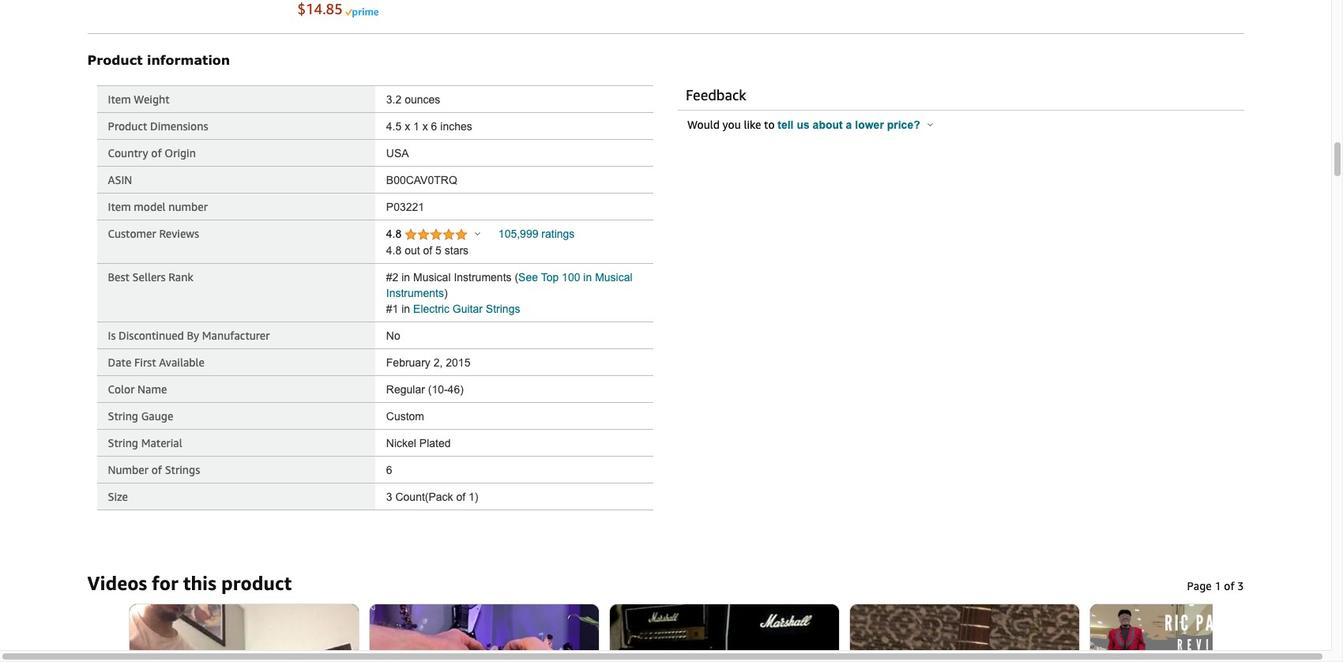 Task type: describe. For each thing, give the bounding box(es) containing it.
see top 100 in musical instruments link
[[386, 271, 633, 300]]

0 horizontal spatial 3
[[386, 491, 392, 504]]

1 x from the left
[[405, 120, 410, 133]]

1 vertical spatial 6
[[386, 464, 392, 477]]

of for page
[[1224, 580, 1235, 593]]

usa
[[386, 147, 409, 160]]

tell us about a lower price?
[[778, 119, 924, 131]]

ratings
[[542, 228, 575, 240]]

#2 in musical instruments (
[[386, 271, 519, 284]]

0 horizontal spatial 1
[[413, 120, 420, 133]]

0 horizontal spatial strings
[[165, 463, 200, 477]]

105,999
[[499, 228, 539, 240]]

(
[[515, 271, 519, 284]]

dimensions
[[150, 119, 208, 133]]

for
[[152, 572, 178, 595]]

product information
[[87, 52, 230, 67]]

1)
[[469, 491, 479, 504]]

tell
[[778, 119, 794, 131]]

item for item model number
[[108, 200, 131, 214]]

2015
[[446, 357, 471, 369]]

top
[[541, 271, 559, 284]]

information
[[147, 52, 230, 67]]

date first available
[[108, 356, 205, 369]]

3 count(pack of 1)
[[386, 491, 479, 504]]

5
[[436, 244, 442, 257]]

is discontinued by manufacturer
[[108, 329, 270, 342]]

string material
[[108, 436, 182, 450]]

see
[[519, 271, 538, 284]]

musical inside see top 100 in musical instruments
[[595, 271, 633, 284]]

size
[[108, 490, 128, 504]]

instruments inside see top 100 in musical instruments
[[386, 287, 444, 300]]

item model number
[[108, 200, 208, 214]]

first
[[134, 356, 156, 369]]

count(pack
[[396, 491, 453, 504]]

2,
[[434, 357, 443, 369]]

product for product information
[[87, 52, 143, 67]]

reviews
[[159, 227, 199, 240]]

tell us about a lower price? button
[[778, 119, 933, 131]]

by
[[187, 329, 199, 342]]

discontinued
[[119, 329, 184, 342]]

4.8 button
[[386, 228, 481, 243]]

4.5 x 1 x 6 inches
[[386, 120, 472, 133]]

3.2 ounces
[[386, 93, 440, 106]]

rank
[[169, 270, 194, 284]]

105,999 ratings
[[499, 228, 575, 240]]

best sellers rank
[[108, 270, 194, 284]]

46)
[[448, 383, 464, 396]]

sellers
[[132, 270, 166, 284]]

weight
[[134, 93, 170, 106]]

number
[[169, 200, 208, 214]]

date
[[108, 356, 131, 369]]

price?
[[887, 119, 921, 131]]

$14.85 link
[[298, 0, 346, 18]]

customer reviews
[[108, 227, 199, 240]]

regular (10-46)
[[386, 383, 464, 396]]

guitar
[[453, 303, 483, 316]]

page 1 of 3
[[1188, 580, 1244, 593]]

1 musical from the left
[[413, 271, 451, 284]]

4.8 for 4.8 out of 5 stars
[[386, 244, 402, 257]]

#1
[[386, 303, 399, 316]]

videos
[[87, 572, 147, 595]]

1 horizontal spatial instruments
[[454, 271, 512, 284]]

this
[[183, 572, 216, 595]]

electric
[[413, 303, 450, 316]]

$14.85
[[298, 0, 343, 18]]

string gauge
[[108, 410, 173, 423]]

plated
[[420, 437, 451, 450]]

1 video widget card image from the left
[[610, 605, 839, 662]]

#2
[[386, 271, 399, 284]]

of for 3
[[456, 491, 466, 504]]

country of origin
[[108, 146, 196, 160]]

stars
[[445, 244, 469, 257]]

would
[[688, 118, 720, 131]]

out
[[405, 244, 420, 257]]

)
[[444, 287, 448, 300]]

ounces
[[405, 93, 440, 106]]

item for item weight
[[108, 93, 131, 106]]

in inside see top 100 in musical instruments
[[584, 271, 592, 284]]

0 vertical spatial 6
[[431, 120, 437, 133]]

videos for this product
[[87, 572, 292, 595]]

is
[[108, 329, 116, 342]]

material
[[141, 436, 182, 450]]



Task type: vqa. For each thing, say whether or not it's contained in the screenshot.
Martini to the bottom
no



Task type: locate. For each thing, give the bounding box(es) containing it.
1 horizontal spatial x
[[423, 120, 428, 133]]

item down "asin" at the top of the page
[[108, 200, 131, 214]]

0 horizontal spatial 6
[[386, 464, 392, 477]]

x right '4.5'
[[405, 120, 410, 133]]

1 vertical spatial strings
[[165, 463, 200, 477]]

0 horizontal spatial video widget card image
[[610, 605, 839, 662]]

custom
[[386, 410, 424, 423]]

item weight
[[108, 93, 170, 106]]

0 vertical spatial 4.8
[[386, 228, 405, 240]]

inches
[[440, 120, 472, 133]]

item
[[108, 93, 131, 106], [108, 200, 131, 214]]

of
[[151, 146, 162, 160], [423, 244, 432, 257], [151, 463, 162, 477], [456, 491, 466, 504], [1224, 580, 1235, 593]]

1 horizontal spatial video widget card image
[[850, 605, 1079, 662]]

1 horizontal spatial musical
[[595, 271, 633, 284]]

string
[[108, 410, 138, 423], [108, 436, 138, 450]]

in
[[402, 271, 410, 284], [584, 271, 592, 284], [402, 303, 410, 316]]

list
[[119, 604, 1344, 662]]

0 vertical spatial product
[[87, 52, 143, 67]]

1 vertical spatial product
[[108, 119, 147, 133]]

us
[[797, 119, 810, 131]]

0 vertical spatial 3
[[386, 491, 392, 504]]

0 vertical spatial strings
[[486, 303, 520, 316]]

of left '5'
[[423, 244, 432, 257]]

x
[[405, 120, 410, 133], [423, 120, 428, 133]]

1 horizontal spatial 1
[[1215, 580, 1222, 593]]

to
[[764, 118, 775, 131]]

no
[[386, 330, 400, 342]]

2 item from the top
[[108, 200, 131, 214]]

1 horizontal spatial 6
[[431, 120, 437, 133]]

product dimensions
[[108, 119, 208, 133]]

0 horizontal spatial instruments
[[386, 287, 444, 300]]

2 string from the top
[[108, 436, 138, 450]]

1 vertical spatial 3
[[1238, 580, 1244, 593]]

b00cav0trq
[[386, 174, 457, 187]]

best
[[108, 270, 130, 284]]

1 vertical spatial 1
[[1215, 580, 1222, 593]]

popover image
[[475, 232, 481, 236]]

instruments
[[454, 271, 512, 284], [386, 287, 444, 300]]

1 vertical spatial 4.8
[[386, 244, 402, 257]]

of inside the videos for this product element
[[1224, 580, 1235, 593]]

customer
[[108, 227, 156, 240]]

of down material
[[151, 463, 162, 477]]

nickel
[[386, 437, 416, 450]]

in right #1
[[402, 303, 410, 316]]

color name
[[108, 383, 167, 396]]

105,999 ratings link
[[499, 228, 575, 240]]

1 item from the top
[[108, 93, 131, 106]]

strings down see top 100 in musical instruments link
[[486, 303, 520, 316]]

1 vertical spatial item
[[108, 200, 131, 214]]

product up the item weight
[[87, 52, 143, 67]]

lower
[[855, 119, 884, 131]]

string for string gauge
[[108, 410, 138, 423]]

string up number at left
[[108, 436, 138, 450]]

musical right 100
[[595, 271, 633, 284]]

origin
[[165, 146, 196, 160]]

6 left inches
[[431, 120, 437, 133]]

x down ounces
[[423, 120, 428, 133]]

see top 100 in musical instruments
[[386, 271, 633, 300]]

1 string from the top
[[108, 410, 138, 423]]

4.5
[[386, 120, 402, 133]]

instruments up electric
[[386, 287, 444, 300]]

4.8 for 4.8
[[386, 228, 405, 240]]

instruments left '('
[[454, 271, 512, 284]]

2 x from the left
[[423, 120, 428, 133]]

in right #2
[[402, 271, 410, 284]]

february
[[386, 357, 431, 369]]

of left 1)
[[456, 491, 466, 504]]

1
[[413, 120, 420, 133], [1215, 580, 1222, 593]]

color
[[108, 383, 135, 396]]

item left 'weight'
[[108, 93, 131, 106]]

manufacturer
[[202, 329, 270, 342]]

gauge
[[141, 410, 173, 423]]

strings down material
[[165, 463, 200, 477]]

2 musical from the left
[[595, 271, 633, 284]]

product for product dimensions
[[108, 119, 147, 133]]

like
[[744, 118, 761, 131]]

asin
[[108, 173, 132, 187]]

0 horizontal spatial x
[[405, 120, 410, 133]]

1 horizontal spatial strings
[[486, 303, 520, 316]]

product
[[221, 572, 292, 595]]

video widget card image
[[610, 605, 839, 662], [850, 605, 1079, 662]]

0 vertical spatial string
[[108, 410, 138, 423]]

videos for this product element
[[87, 571, 1244, 596]]

in for #2 in musical instruments (
[[402, 271, 410, 284]]

3 inside the videos for this product element
[[1238, 580, 1244, 593]]

of left origin
[[151, 146, 162, 160]]

2 video widget card image from the left
[[850, 605, 1079, 662]]

3.2
[[386, 93, 402, 106]]

0 vertical spatial instruments
[[454, 271, 512, 284]]

february 2, 2015
[[386, 357, 471, 369]]

page
[[1188, 580, 1212, 593]]

of for 4.8
[[423, 244, 432, 257]]

3 left count(pack
[[386, 491, 392, 504]]

number of strings
[[108, 463, 200, 477]]

4.8 inside 4.8 button
[[386, 228, 405, 240]]

1 right '4.5'
[[413, 120, 420, 133]]

1 horizontal spatial 3
[[1238, 580, 1244, 593]]

4.8 left out
[[386, 244, 402, 257]]

(10-
[[428, 383, 448, 396]]

100
[[562, 271, 581, 284]]

1 inside the videos for this product element
[[1215, 580, 1222, 593]]

in for #1 in electric guitar strings
[[402, 303, 410, 316]]

0 vertical spatial item
[[108, 93, 131, 106]]

4.8 up out
[[386, 228, 405, 240]]

#1 in electric guitar strings
[[386, 303, 520, 316]]

p03221
[[386, 201, 424, 214]]

1 vertical spatial string
[[108, 436, 138, 450]]

musical
[[413, 271, 451, 284], [595, 271, 633, 284]]

3
[[386, 491, 392, 504], [1238, 580, 1244, 593]]

4.8 out of 5 stars
[[386, 244, 469, 257]]

a
[[846, 119, 852, 131]]

string down color
[[108, 410, 138, 423]]

number
[[108, 463, 149, 477]]

0 vertical spatial 1
[[413, 120, 420, 133]]

model
[[134, 200, 166, 214]]

1 4.8 from the top
[[386, 228, 405, 240]]

of right page
[[1224, 580, 1235, 593]]

available
[[159, 356, 205, 369]]

string for string material
[[108, 436, 138, 450]]

6
[[431, 120, 437, 133], [386, 464, 392, 477]]

country
[[108, 146, 148, 160]]

about
[[813, 119, 843, 131]]

2 4.8 from the top
[[386, 244, 402, 257]]

3 right page
[[1238, 580, 1244, 593]]

6 down nickel
[[386, 464, 392, 477]]

popover image
[[928, 123, 933, 127]]

in right 100
[[584, 271, 592, 284]]

product
[[87, 52, 143, 67], [108, 119, 147, 133]]

product up country
[[108, 119, 147, 133]]

musical up )
[[413, 271, 451, 284]]

regular
[[386, 383, 425, 396]]

0 horizontal spatial musical
[[413, 271, 451, 284]]

1 vertical spatial instruments
[[386, 287, 444, 300]]

feedback
[[686, 86, 747, 104]]

would you like to
[[688, 118, 778, 131]]

nickel plated
[[386, 437, 451, 450]]

1 right page
[[1215, 580, 1222, 593]]

4.8
[[386, 228, 405, 240], [386, 244, 402, 257]]



